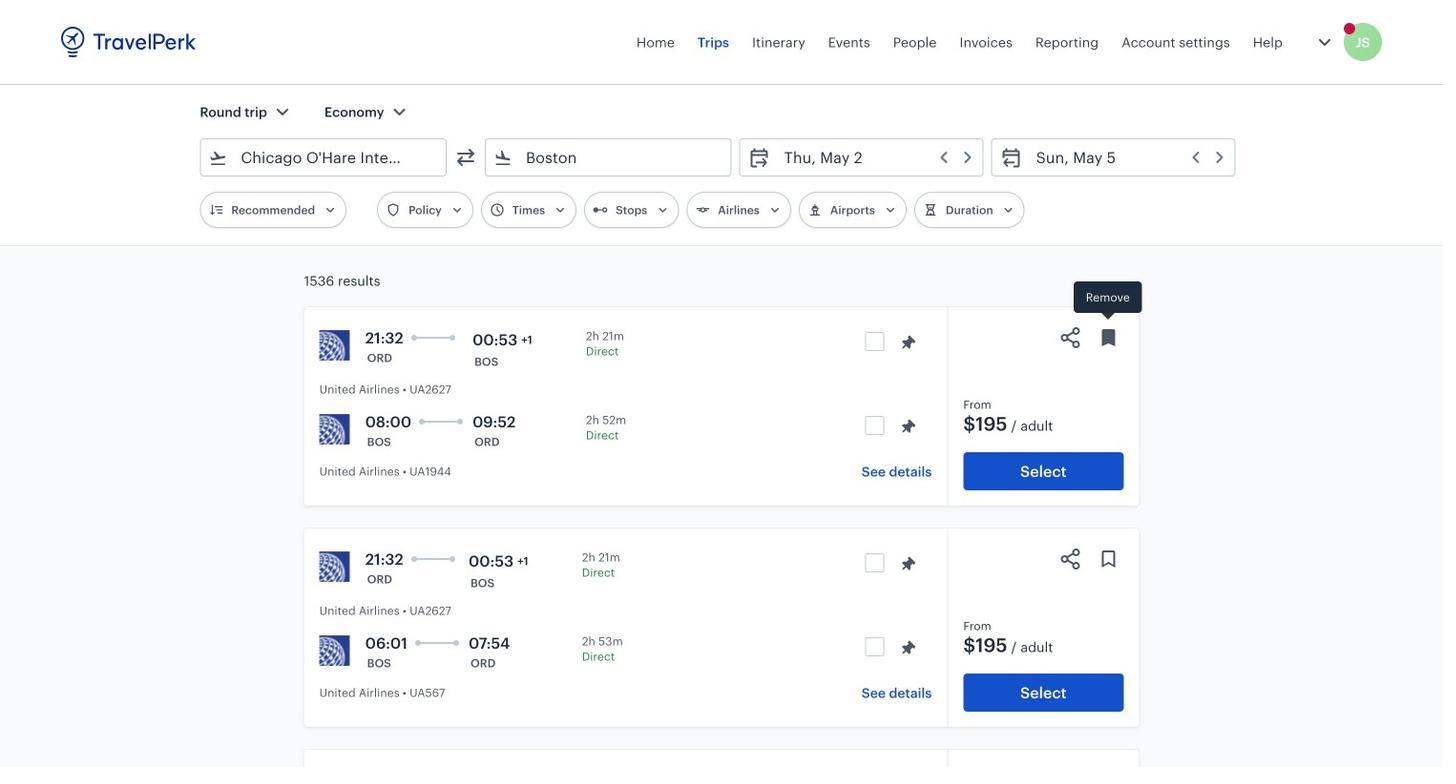 Task type: locate. For each thing, give the bounding box(es) containing it.
To search field
[[513, 142, 706, 173]]

2 vertical spatial united airlines image
[[319, 636, 350, 666]]

Return field
[[1023, 142, 1227, 173]]

0 vertical spatial united airlines image
[[319, 330, 350, 361]]

united airlines image
[[319, 330, 350, 361], [319, 414, 350, 445], [319, 636, 350, 666]]

united airlines image
[[319, 552, 350, 582]]

tooltip
[[1074, 282, 1142, 322]]

1 vertical spatial united airlines image
[[319, 414, 350, 445]]



Task type: describe. For each thing, give the bounding box(es) containing it.
1 united airlines image from the top
[[319, 330, 350, 361]]

2 united airlines image from the top
[[319, 414, 350, 445]]

Depart field
[[771, 142, 975, 173]]

From search field
[[227, 142, 421, 173]]

3 united airlines image from the top
[[319, 636, 350, 666]]



Task type: vqa. For each thing, say whether or not it's contained in the screenshot.
2nd THE 'UNITED AIRLINES' "icon"
yes



